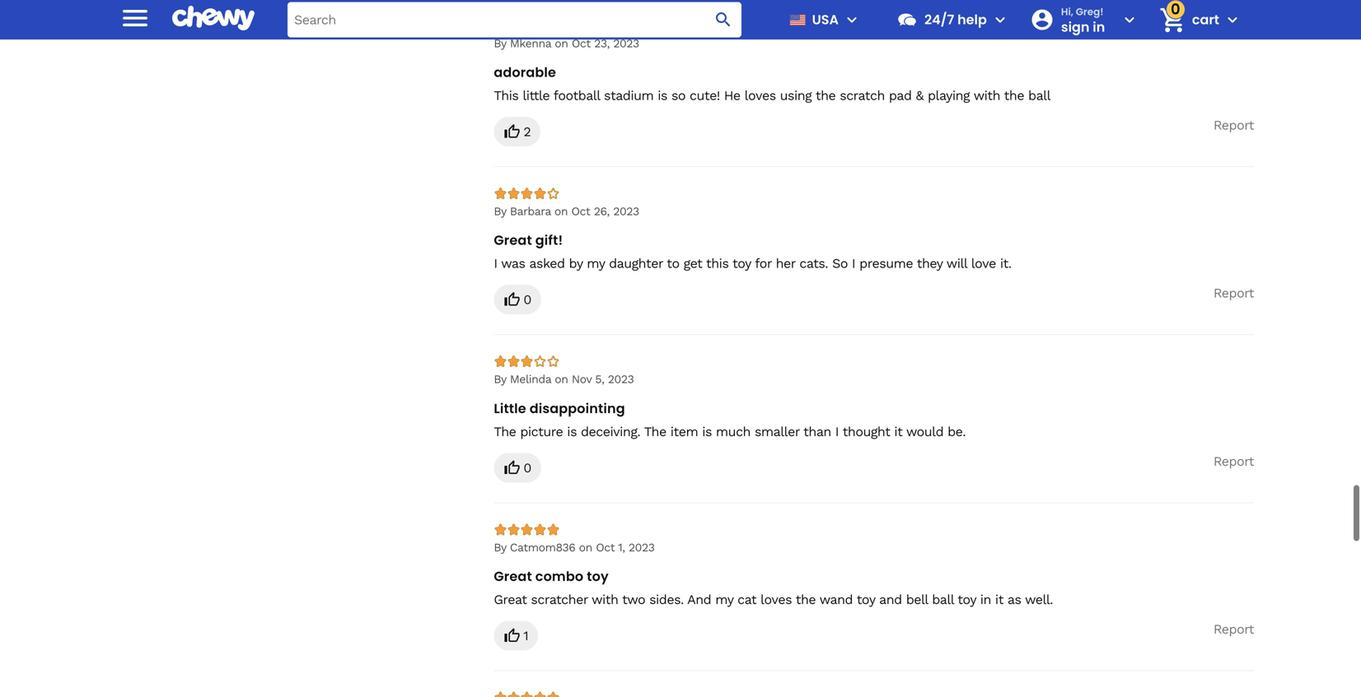 Task type: describe. For each thing, give the bounding box(es) containing it.
he
[[724, 88, 740, 104]]

my inside great gift! i was asked by my daughter to get this toy for her cats. so i presume they will love it.
[[587, 256, 605, 272]]

will
[[946, 256, 967, 272]]

report button for adorable
[[1213, 117, 1254, 134]]

menu image
[[119, 1, 152, 34]]

24/7 help link
[[890, 0, 987, 40]]

so
[[671, 88, 686, 104]]

smaller
[[755, 424, 800, 440]]

greg!
[[1076, 5, 1104, 18]]

the inside "great combo toy great scratcher with two sides. and my cat loves the wand toy and bell ball toy in it as well."
[[796, 592, 816, 608]]

the right using
[[816, 88, 836, 104]]

cart link
[[1152, 0, 1219, 40]]

than
[[803, 424, 831, 440]]

2023 for great combo toy
[[629, 541, 655, 555]]

report button for great gift!
[[1213, 285, 1254, 302]]

cart
[[1192, 10, 1219, 29]]

catmom836
[[510, 541, 575, 555]]

presume
[[859, 256, 913, 272]]

report for little disappointing
[[1213, 454, 1254, 469]]

toy left in
[[958, 592, 976, 608]]

by for little disappointing
[[494, 373, 506, 387]]

little disappointing the picture is deceiving.   the item is much smaller than i thought it would be.
[[494, 399, 966, 440]]

melinda
[[510, 373, 551, 387]]

barbara
[[510, 205, 551, 218]]

cart menu image
[[1223, 10, 1242, 30]]

usa
[[812, 10, 839, 29]]

great gift! i was asked by my daughter to get this toy for her cats. so i presume they will love it.
[[494, 231, 1011, 272]]

by
[[569, 256, 583, 272]]

it inside "great combo toy great scratcher with two sides. and my cat loves the wand toy and bell ball toy in it as well."
[[995, 592, 1003, 608]]

report for great gift!
[[1213, 286, 1254, 301]]

24/7
[[924, 10, 954, 29]]

1 the from the left
[[494, 424, 516, 440]]

on for this
[[555, 37, 568, 50]]

24/7 help
[[924, 10, 987, 29]]

help
[[957, 10, 987, 29]]

great for great combo toy
[[494, 568, 532, 586]]

0 button for great
[[494, 285, 541, 315]]

scratcher
[[531, 592, 588, 608]]

great for great gift!
[[494, 231, 532, 250]]

by mkenna on oct 23, 2023
[[494, 37, 639, 50]]

0 for little
[[523, 460, 531, 476]]

bell
[[906, 592, 928, 608]]

adorable
[[494, 63, 556, 82]]

Search text field
[[288, 2, 741, 37]]

adorable this little football stadium is so cute! he loves using the scratch pad & playing with the ball
[[494, 63, 1050, 104]]

23,
[[594, 37, 610, 50]]

in
[[980, 592, 991, 608]]

oct for adorable
[[572, 37, 591, 50]]

on for combo
[[579, 541, 592, 555]]

well.
[[1025, 592, 1053, 608]]

cute!
[[690, 88, 720, 104]]

to
[[667, 256, 679, 272]]

1,
[[618, 541, 625, 555]]

cats.
[[800, 256, 828, 272]]

2 horizontal spatial i
[[852, 256, 855, 272]]

report button for great combo toy
[[1213, 621, 1254, 638]]

great combo toy great scratcher with two sides. and my cat loves the wand toy and bell ball toy in it as well.
[[494, 568, 1053, 608]]

stadium
[[604, 88, 654, 104]]

this
[[706, 256, 729, 272]]

her
[[776, 256, 795, 272]]

2 button
[[494, 117, 541, 147]]

i inside little disappointing the picture is deceiving.   the item is much smaller than i thought it would be.
[[835, 424, 839, 440]]

2 the from the left
[[644, 424, 666, 440]]

2
[[523, 124, 531, 140]]

chewy support image
[[896, 9, 918, 30]]

2 horizontal spatial is
[[702, 424, 712, 440]]

2023 for adorable
[[613, 37, 639, 50]]

daughter
[[609, 256, 663, 272]]

26,
[[594, 205, 610, 218]]

with inside adorable this little football stadium is so cute! he loves using the scratch pad & playing with the ball
[[974, 88, 1000, 104]]

oct for great combo toy
[[596, 541, 615, 555]]

items image
[[1158, 5, 1187, 34]]

it.
[[1000, 256, 1011, 272]]

report for adorable
[[1213, 118, 1254, 133]]

nov
[[572, 373, 592, 387]]

be.
[[948, 424, 966, 440]]

thought
[[843, 424, 890, 440]]

mkenna
[[510, 37, 551, 50]]

submit search image
[[713, 10, 733, 30]]



Task type: locate. For each thing, give the bounding box(es) containing it.
help menu image
[[990, 10, 1010, 30]]

is inside adorable this little football stadium is so cute! he loves using the scratch pad & playing with the ball
[[658, 88, 667, 104]]

0 horizontal spatial is
[[567, 424, 577, 440]]

on for disappointing
[[555, 373, 568, 387]]

toy
[[732, 256, 751, 272], [587, 568, 609, 586], [857, 592, 875, 608], [958, 592, 976, 608]]

with left two
[[592, 592, 618, 608]]

by barbara on oct 26, 2023
[[494, 205, 639, 218]]

i right than on the bottom right
[[835, 424, 839, 440]]

2 0 from the top
[[523, 460, 531, 476]]

and
[[879, 592, 902, 608]]

so
[[832, 256, 848, 272]]

1 vertical spatial with
[[592, 592, 618, 608]]

1 vertical spatial my
[[715, 592, 733, 608]]

little
[[523, 88, 550, 104]]

0 down picture
[[523, 460, 531, 476]]

my left cat
[[715, 592, 733, 608]]

0 horizontal spatial with
[[592, 592, 618, 608]]

1 by from the top
[[494, 37, 506, 50]]

2023 right 23,
[[613, 37, 639, 50]]

&
[[916, 88, 924, 104]]

0 vertical spatial 0
[[523, 292, 531, 308]]

i
[[494, 256, 497, 272], [852, 256, 855, 272], [835, 424, 839, 440]]

by for great gift!
[[494, 205, 506, 218]]

menu image
[[842, 10, 862, 30]]

0 vertical spatial loves
[[744, 88, 776, 104]]

oct for great gift!
[[571, 205, 590, 218]]

toy down by catmom836 on oct 1, 2023 on the left of page
[[587, 568, 609, 586]]

3 report from the top
[[1213, 454, 1254, 469]]

1 horizontal spatial i
[[835, 424, 839, 440]]

1 horizontal spatial ball
[[1028, 88, 1050, 104]]

2 report from the top
[[1213, 286, 1254, 301]]

2023 right the 1, at the left
[[629, 541, 655, 555]]

ball
[[1028, 88, 1050, 104], [932, 592, 954, 608]]

2 vertical spatial oct
[[596, 541, 615, 555]]

1 horizontal spatial it
[[995, 592, 1003, 608]]

ball inside adorable this little football stadium is so cute! he loves using the scratch pad & playing with the ball
[[1028, 88, 1050, 104]]

this
[[494, 88, 519, 104]]

ball inside "great combo toy great scratcher with two sides. and my cat loves the wand toy and bell ball toy in it as well."
[[932, 592, 954, 608]]

0 button down was
[[494, 285, 541, 315]]

report button
[[1213, 117, 1254, 134], [1213, 285, 1254, 302], [1213, 453, 1254, 470], [1213, 621, 1254, 638]]

they
[[917, 256, 943, 272]]

2 great from the top
[[494, 568, 532, 586]]

asked
[[529, 256, 565, 272]]

1 vertical spatial oct
[[571, 205, 590, 218]]

1 great from the top
[[494, 231, 532, 250]]

0
[[523, 292, 531, 308], [523, 460, 531, 476]]

is down disappointing
[[567, 424, 577, 440]]

it right in
[[995, 592, 1003, 608]]

report
[[1213, 118, 1254, 133], [1213, 286, 1254, 301], [1213, 454, 1254, 469], [1213, 622, 1254, 638]]

3 by from the top
[[494, 373, 506, 387]]

by catmom836 on oct 1, 2023
[[494, 541, 655, 555]]

using
[[780, 88, 812, 104]]

on for gift!
[[554, 205, 568, 218]]

hi,
[[1061, 5, 1073, 18]]

by left barbara at top left
[[494, 205, 506, 218]]

cat
[[737, 592, 756, 608]]

0 horizontal spatial the
[[494, 424, 516, 440]]

scratch
[[840, 88, 885, 104]]

usa button
[[783, 0, 862, 40]]

loves right cat
[[760, 592, 792, 608]]

my inside "great combo toy great scratcher with two sides. and my cat loves the wand toy and bell ball toy in it as well."
[[715, 592, 733, 608]]

football
[[553, 88, 600, 104]]

5,
[[595, 373, 604, 387]]

deceiving.
[[581, 424, 640, 440]]

love
[[971, 256, 996, 272]]

oct left 26,
[[571, 205, 590, 218]]

toy left and
[[857, 592, 875, 608]]

report button for little disappointing
[[1213, 453, 1254, 470]]

sides.
[[649, 592, 684, 608]]

0 vertical spatial my
[[587, 256, 605, 272]]

toy left for
[[732, 256, 751, 272]]

much
[[716, 424, 751, 440]]

my
[[587, 256, 605, 272], [715, 592, 733, 608]]

1 horizontal spatial the
[[644, 424, 666, 440]]

loves right he
[[744, 88, 776, 104]]

get
[[683, 256, 702, 272]]

2023 right 5,
[[608, 373, 634, 387]]

2 by from the top
[[494, 205, 506, 218]]

with
[[974, 88, 1000, 104], [592, 592, 618, 608]]

1 horizontal spatial is
[[658, 88, 667, 104]]

1 vertical spatial 0
[[523, 460, 531, 476]]

by left melinda
[[494, 373, 506, 387]]

0 vertical spatial with
[[974, 88, 1000, 104]]

on left the 1, at the left
[[579, 541, 592, 555]]

the
[[816, 88, 836, 104], [1004, 88, 1024, 104], [796, 592, 816, 608]]

loves inside adorable this little football stadium is so cute! he loves using the scratch pad & playing with the ball
[[744, 88, 776, 104]]

on
[[555, 37, 568, 50], [554, 205, 568, 218], [555, 373, 568, 387], [579, 541, 592, 555]]

the down little
[[494, 424, 516, 440]]

by for great combo toy
[[494, 541, 506, 555]]

0 button down picture
[[494, 453, 541, 483]]

combo
[[535, 568, 584, 586]]

disappointing
[[530, 399, 625, 418]]

great up was
[[494, 231, 532, 250]]

1 report from the top
[[1213, 118, 1254, 133]]

wand
[[820, 592, 853, 608]]

1 vertical spatial it
[[995, 592, 1003, 608]]

by melinda on nov 5, 2023
[[494, 373, 634, 387]]

on right "mkenna"
[[555, 37, 568, 50]]

0 vertical spatial ball
[[1028, 88, 1050, 104]]

2023 for great gift!
[[613, 205, 639, 218]]

great inside great gift! i was asked by my daughter to get this toy for her cats. so i presume they will love it.
[[494, 231, 532, 250]]

2 vertical spatial great
[[494, 592, 527, 608]]

i right so
[[852, 256, 855, 272]]

1 vertical spatial great
[[494, 568, 532, 586]]

i left was
[[494, 256, 497, 272]]

3 great from the top
[[494, 592, 527, 608]]

sign
[[1061, 18, 1090, 36]]

is
[[658, 88, 667, 104], [567, 424, 577, 440], [702, 424, 712, 440]]

oct
[[572, 37, 591, 50], [571, 205, 590, 218], [596, 541, 615, 555]]

1
[[523, 628, 528, 644]]

great down catmom836
[[494, 568, 532, 586]]

with right playing
[[974, 88, 1000, 104]]

1 button
[[494, 621, 538, 651]]

by
[[494, 37, 506, 50], [494, 205, 506, 218], [494, 373, 506, 387], [494, 541, 506, 555]]

as
[[1008, 592, 1021, 608]]

report for great combo toy
[[1213, 622, 1254, 638]]

2023 right 26,
[[613, 205, 639, 218]]

the left wand
[[796, 592, 816, 608]]

was
[[501, 256, 525, 272]]

1 vertical spatial loves
[[760, 592, 792, 608]]

in
[[1093, 18, 1105, 36]]

two
[[622, 592, 645, 608]]

it left would
[[894, 424, 903, 440]]

great up 1 button
[[494, 592, 527, 608]]

Product search field
[[288, 2, 741, 37]]

it
[[894, 424, 903, 440], [995, 592, 1003, 608]]

oct left 23,
[[572, 37, 591, 50]]

would
[[906, 424, 943, 440]]

by left catmom836
[[494, 541, 506, 555]]

the right playing
[[1004, 88, 1024, 104]]

1 vertical spatial ball
[[932, 592, 954, 608]]

2 report button from the top
[[1213, 285, 1254, 302]]

the
[[494, 424, 516, 440], [644, 424, 666, 440]]

is right item
[[702, 424, 712, 440]]

0 horizontal spatial ball
[[932, 592, 954, 608]]

on left nov
[[555, 373, 568, 387]]

1 report button from the top
[[1213, 117, 1254, 134]]

toy inside great gift! i was asked by my daughter to get this toy for her cats. so i presume they will love it.
[[732, 256, 751, 272]]

playing
[[928, 88, 970, 104]]

0 vertical spatial it
[[894, 424, 903, 440]]

by left "mkenna"
[[494, 37, 506, 50]]

picture
[[520, 424, 563, 440]]

0 button for little
[[494, 453, 541, 483]]

1 vertical spatial 0 button
[[494, 453, 541, 483]]

it inside little disappointing the picture is deceiving.   the item is much smaller than i thought it would be.
[[894, 424, 903, 440]]

2023
[[613, 37, 639, 50], [613, 205, 639, 218], [608, 373, 634, 387], [629, 541, 655, 555]]

2 0 button from the top
[[494, 453, 541, 483]]

is left so
[[658, 88, 667, 104]]

0 horizontal spatial my
[[587, 256, 605, 272]]

1 horizontal spatial with
[[974, 88, 1000, 104]]

loves inside "great combo toy great scratcher with two sides. and my cat loves the wand toy and bell ball toy in it as well."
[[760, 592, 792, 608]]

2023 for little disappointing
[[608, 373, 634, 387]]

on right barbara at top left
[[554, 205, 568, 218]]

1 0 from the top
[[523, 292, 531, 308]]

gift!
[[535, 231, 563, 250]]

0 horizontal spatial it
[[894, 424, 903, 440]]

4 report button from the top
[[1213, 621, 1254, 638]]

for
[[755, 256, 772, 272]]

1 0 button from the top
[[494, 285, 541, 315]]

pad
[[889, 88, 912, 104]]

account menu image
[[1120, 10, 1139, 30]]

3 report button from the top
[[1213, 453, 1254, 470]]

0 vertical spatial great
[[494, 231, 532, 250]]

hi, greg! sign in
[[1061, 5, 1105, 36]]

0 for great
[[523, 292, 531, 308]]

great
[[494, 231, 532, 250], [494, 568, 532, 586], [494, 592, 527, 608]]

0 vertical spatial oct
[[572, 37, 591, 50]]

1 horizontal spatial my
[[715, 592, 733, 608]]

the left item
[[644, 424, 666, 440]]

and
[[687, 592, 711, 608]]

oct left the 1, at the left
[[596, 541, 615, 555]]

4 report from the top
[[1213, 622, 1254, 638]]

with inside "great combo toy great scratcher with two sides. and my cat loves the wand toy and bell ball toy in it as well."
[[592, 592, 618, 608]]

4 by from the top
[[494, 541, 506, 555]]

my right by
[[587, 256, 605, 272]]

chewy home image
[[172, 0, 255, 36]]

little
[[494, 399, 526, 418]]

0 down was
[[523, 292, 531, 308]]

item
[[670, 424, 698, 440]]

by for adorable
[[494, 37, 506, 50]]

0 vertical spatial 0 button
[[494, 285, 541, 315]]

0 horizontal spatial i
[[494, 256, 497, 272]]



Task type: vqa. For each thing, say whether or not it's contained in the screenshot.
Sign
yes



